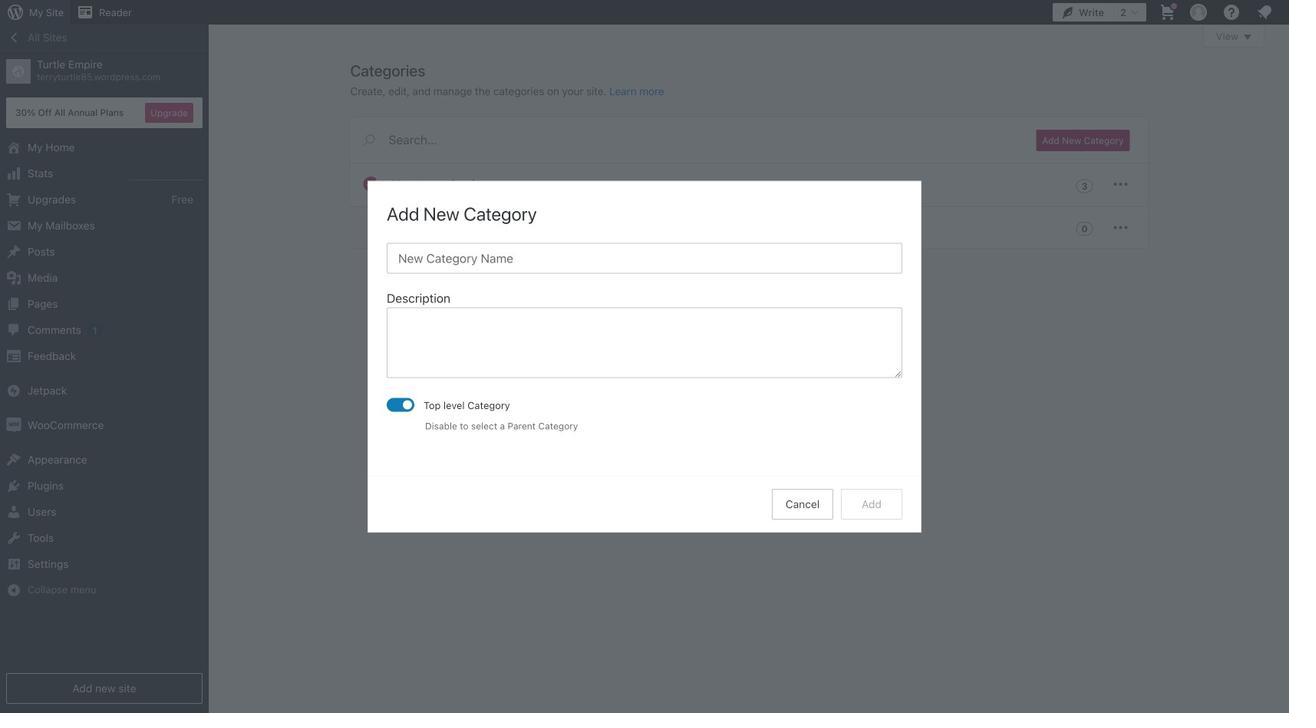 Task type: describe. For each thing, give the bounding box(es) containing it.
uncategorized image
[[362, 175, 380, 193]]

toggle menu image for uncategorized "image"
[[1112, 175, 1131, 193]]

fungus image
[[387, 218, 405, 237]]

help image
[[1223, 3, 1242, 21]]

my shopping cart image
[[1159, 3, 1178, 21]]

update your profile, personal settings, and more image
[[1190, 3, 1209, 21]]

highest hourly views 0 image
[[130, 170, 203, 180]]

manage your notifications image
[[1256, 3, 1275, 21]]



Task type: vqa. For each thing, say whether or not it's contained in the screenshot.
img to the top
no



Task type: locate. For each thing, give the bounding box(es) containing it.
toggle menu image
[[1112, 175, 1131, 193], [1112, 218, 1131, 237]]

0 vertical spatial toggle menu image
[[1112, 175, 1131, 193]]

1 toggle menu image from the top
[[1112, 175, 1131, 193]]

img image
[[6, 418, 21, 433]]

dialog
[[369, 181, 921, 532]]

main content
[[350, 25, 1265, 248]]

group
[[387, 289, 903, 383]]

closed image
[[1245, 35, 1252, 40]]

None text field
[[387, 307, 903, 378]]

2 toggle menu image from the top
[[1112, 218, 1131, 237]]

None search field
[[350, 117, 1018, 162]]

toggle menu image for the fungus icon
[[1112, 218, 1131, 237]]

1 vertical spatial toggle menu image
[[1112, 218, 1131, 237]]

New Category Name text field
[[387, 243, 903, 274]]



